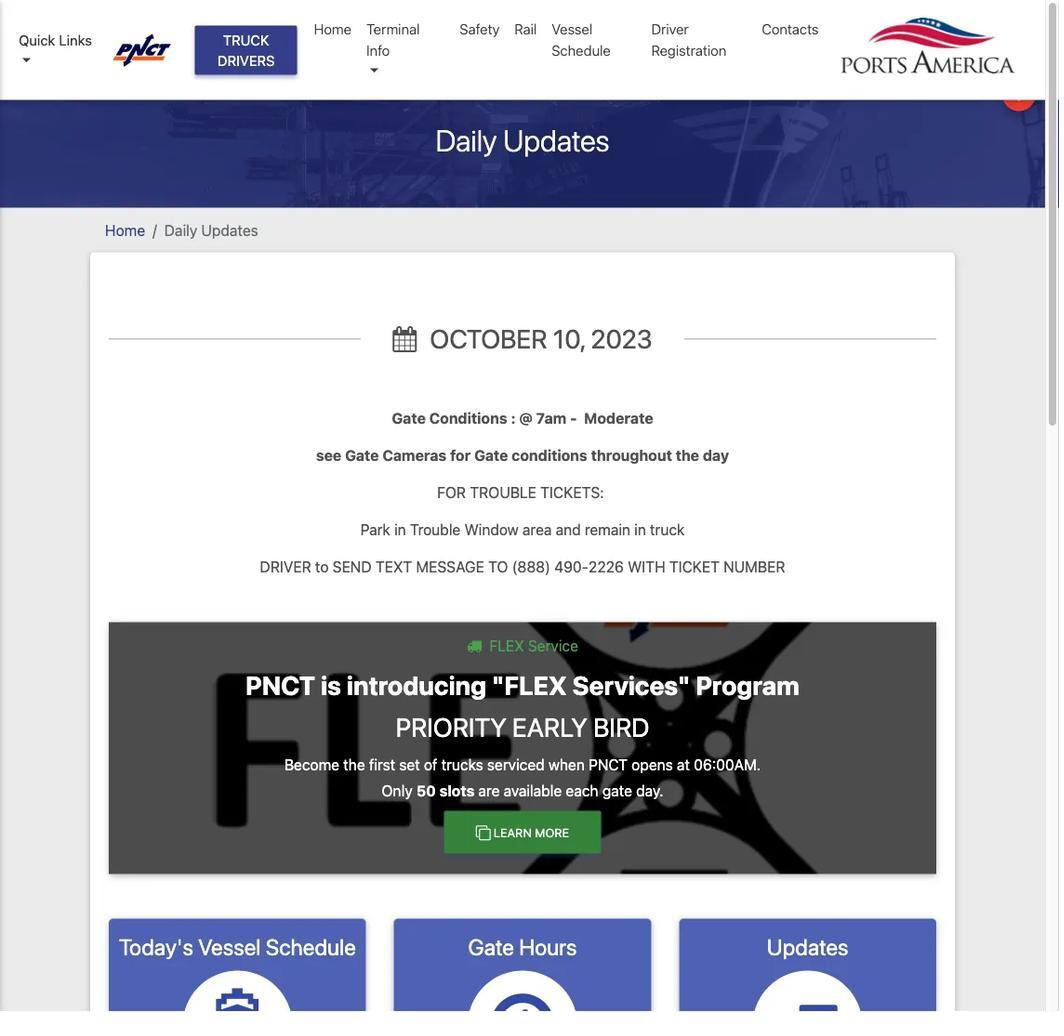 Task type: describe. For each thing, give the bounding box(es) containing it.
rail
[[515, 21, 537, 37]]

today's
[[119, 934, 193, 960]]

trouble
[[470, 484, 537, 501]]

safety link
[[452, 11, 507, 47]]

park in trouble window area and remain in truck
[[360, 521, 685, 538]]

services"
[[572, 670, 690, 701]]

0 horizontal spatial home
[[105, 221, 145, 239]]

today's vessel schedule
[[119, 934, 356, 960]]

@
[[519, 409, 533, 427]]

1 horizontal spatial schedule
[[552, 42, 611, 58]]

10,
[[553, 323, 585, 354]]

window
[[464, 521, 519, 538]]

to
[[315, 558, 329, 576]]

set
[[399, 756, 420, 773]]

0 horizontal spatial home link
[[105, 221, 145, 239]]

serviced
[[487, 756, 545, 773]]

2 in from the left
[[634, 521, 646, 538]]

day.
[[636, 782, 663, 800]]

"flex
[[492, 670, 567, 701]]

terminal
[[366, 21, 420, 37]]

1 vertical spatial updates
[[201, 221, 258, 239]]

quick links
[[19, 31, 92, 48]]

driver
[[651, 21, 689, 37]]

only
[[382, 782, 413, 800]]

see
[[316, 446, 341, 464]]

see gate cameras for gate conditions throughout the day
[[316, 446, 729, 464]]

0 horizontal spatial daily
[[164, 221, 197, 239]]

vessel inside vessel schedule
[[552, 21, 592, 37]]

2 vertical spatial updates
[[767, 934, 849, 960]]

2023
[[591, 323, 653, 354]]

gate right see
[[345, 446, 379, 464]]

opens
[[632, 756, 673, 773]]

and
[[556, 521, 581, 538]]

gate hours
[[468, 934, 577, 960]]

quick
[[19, 31, 55, 48]]

quick links link
[[19, 29, 95, 71]]

priority early bird
[[396, 712, 650, 743]]

1 vertical spatial daily updates
[[164, 221, 258, 239]]

gate right for
[[474, 446, 508, 464]]

remain
[[585, 521, 630, 538]]

info
[[366, 42, 390, 58]]

truck drivers
[[218, 31, 275, 69]]

slots
[[439, 782, 475, 800]]

drivers
[[218, 52, 275, 69]]

are
[[478, 782, 500, 800]]

driver registration
[[651, 21, 727, 58]]

contacts
[[762, 21, 819, 37]]

become the first set of trucks serviced when pnct opens at 06:00am. only 50 slots are available each gate day.
[[284, 756, 761, 800]]

1 vertical spatial vessel
[[198, 934, 261, 960]]

driver
[[260, 558, 311, 576]]

0 vertical spatial home
[[314, 21, 352, 37]]

links
[[59, 31, 92, 48]]

490-
[[554, 558, 589, 576]]

1 horizontal spatial updates
[[503, 122, 610, 158]]

throughout
[[591, 446, 672, 464]]

to
[[488, 558, 508, 576]]

become
[[284, 756, 339, 773]]

send
[[333, 558, 372, 576]]

first
[[369, 756, 395, 773]]

gate left hours
[[468, 934, 514, 960]]

1 in from the left
[[394, 521, 406, 538]]

:
[[511, 409, 516, 427]]

flex
[[489, 637, 524, 655]]

of
[[424, 756, 437, 773]]

rail link
[[507, 11, 544, 47]]

registration
[[651, 42, 727, 58]]

for
[[437, 484, 466, 501]]

vessel schedule
[[552, 21, 611, 58]]

day
[[703, 446, 729, 464]]

park
[[360, 521, 390, 538]]

moderate
[[584, 409, 653, 427]]

for
[[450, 446, 471, 464]]

more
[[535, 826, 569, 840]]

introducing
[[347, 670, 486, 701]]

1 horizontal spatial the
[[676, 446, 699, 464]]

0 vertical spatial daily updates
[[436, 122, 610, 158]]

vessel schedule link
[[544, 11, 644, 68]]

the inside become the first set of trucks serviced when pnct opens at 06:00am. only 50 slots are available each gate day.
[[343, 756, 365, 773]]

message
[[416, 558, 484, 576]]

(888)
[[512, 558, 550, 576]]

learn more
[[494, 826, 569, 840]]



Task type: vqa. For each thing, say whether or not it's contained in the screenshot.
the rightmost Home link
yes



Task type: locate. For each thing, give the bounding box(es) containing it.
in left truck
[[634, 521, 646, 538]]

in right park
[[394, 521, 406, 538]]

terminal info link
[[359, 11, 452, 89]]

0 vertical spatial updates
[[503, 122, 610, 158]]

for trouble tickets:
[[433, 484, 612, 501]]

1 vertical spatial schedule
[[266, 934, 356, 960]]

1 horizontal spatial daily
[[436, 122, 497, 158]]

0 horizontal spatial pnct
[[246, 670, 315, 701]]

1 vertical spatial home
[[105, 221, 145, 239]]

home link
[[307, 11, 359, 47], [105, 221, 145, 239]]

trouble
[[410, 521, 461, 538]]

pnct is introducing "flex services" program
[[246, 670, 800, 701]]

calendar image
[[393, 326, 417, 352]]

06:00am.
[[694, 756, 761, 773]]

is
[[321, 670, 341, 701]]

priority
[[396, 712, 507, 743]]

pnct
[[246, 670, 315, 701], [589, 756, 628, 773]]

0 vertical spatial pnct
[[246, 670, 315, 701]]

0 horizontal spatial the
[[343, 756, 365, 773]]

ticket
[[669, 558, 720, 576]]

vessel right today's
[[198, 934, 261, 960]]

learn more link
[[444, 811, 601, 854]]

1 vertical spatial home link
[[105, 221, 145, 239]]

-
[[570, 409, 577, 427]]

daily
[[436, 122, 497, 158], [164, 221, 197, 239]]

in
[[394, 521, 406, 538], [634, 521, 646, 538]]

learn
[[494, 826, 532, 840]]

trucks
[[441, 756, 483, 773]]

pnct left is
[[246, 670, 315, 701]]

service
[[528, 637, 578, 655]]

1 horizontal spatial home
[[314, 21, 352, 37]]

terminal info
[[366, 21, 420, 58]]

area
[[523, 521, 552, 538]]

truck image
[[467, 639, 482, 654]]

1 horizontal spatial home link
[[307, 11, 359, 47]]

driver registration link
[[644, 11, 754, 68]]

home
[[314, 21, 352, 37], [105, 221, 145, 239]]

0 horizontal spatial in
[[394, 521, 406, 538]]

1 horizontal spatial vessel
[[552, 21, 592, 37]]

gate
[[602, 782, 632, 800]]

when
[[548, 756, 585, 773]]

0 vertical spatial the
[[676, 446, 699, 464]]

truck
[[650, 521, 685, 538]]

conditions
[[512, 446, 587, 464]]

safety
[[460, 21, 500, 37]]

clone image
[[476, 826, 491, 841]]

truck
[[223, 31, 269, 48]]

driver to send text message to (888) 490-2226 with ticket number
[[260, 558, 785, 576]]

1 vertical spatial the
[[343, 756, 365, 773]]

at
[[677, 756, 690, 773]]

50
[[416, 782, 436, 800]]

october
[[430, 323, 547, 354]]

available
[[504, 782, 562, 800]]

schedule
[[552, 42, 611, 58], [266, 934, 356, 960]]

2226
[[589, 558, 624, 576]]

gate
[[392, 409, 426, 427], [345, 446, 379, 464], [474, 446, 508, 464], [468, 934, 514, 960]]

contacts link
[[754, 11, 826, 47]]

0 vertical spatial daily
[[436, 122, 497, 158]]

0 horizontal spatial schedule
[[266, 934, 356, 960]]

truck drivers link
[[195, 25, 297, 75]]

gate conditions : @ 7am -  moderate
[[392, 409, 653, 427]]

0 vertical spatial home link
[[307, 11, 359, 47]]

each
[[566, 782, 598, 800]]

0 horizontal spatial daily updates
[[164, 221, 258, 239]]

1 horizontal spatial daily updates
[[436, 122, 610, 158]]

bird
[[593, 712, 650, 743]]

0 vertical spatial schedule
[[552, 42, 611, 58]]

1 vertical spatial pnct
[[589, 756, 628, 773]]

gate up cameras
[[392, 409, 426, 427]]

daily updates
[[436, 122, 610, 158], [164, 221, 258, 239]]

the left day
[[676, 446, 699, 464]]

1 horizontal spatial in
[[634, 521, 646, 538]]

pnct inside become the first set of trucks serviced when pnct opens at 06:00am. only 50 slots are available each gate day.
[[589, 756, 628, 773]]

program
[[696, 670, 800, 701]]

1 vertical spatial daily
[[164, 221, 197, 239]]

hours
[[519, 934, 577, 960]]

text
[[375, 558, 412, 576]]

the left first
[[343, 756, 365, 773]]

cameras
[[382, 446, 447, 464]]

pnct up gate
[[589, 756, 628, 773]]

conditions
[[429, 409, 507, 427]]

2 horizontal spatial updates
[[767, 934, 849, 960]]

0 vertical spatial vessel
[[552, 21, 592, 37]]

flex service
[[485, 637, 578, 655]]

october 10, 2023
[[424, 323, 653, 354]]

vessel
[[552, 21, 592, 37], [198, 934, 261, 960]]

with
[[628, 558, 665, 576]]

7am
[[536, 409, 567, 427]]

1 horizontal spatial pnct
[[589, 756, 628, 773]]

updates
[[503, 122, 610, 158], [201, 221, 258, 239], [767, 934, 849, 960]]

0 horizontal spatial vessel
[[198, 934, 261, 960]]

0 horizontal spatial updates
[[201, 221, 258, 239]]

the
[[676, 446, 699, 464], [343, 756, 365, 773]]

tickets:
[[540, 484, 604, 501]]

vessel right rail
[[552, 21, 592, 37]]



